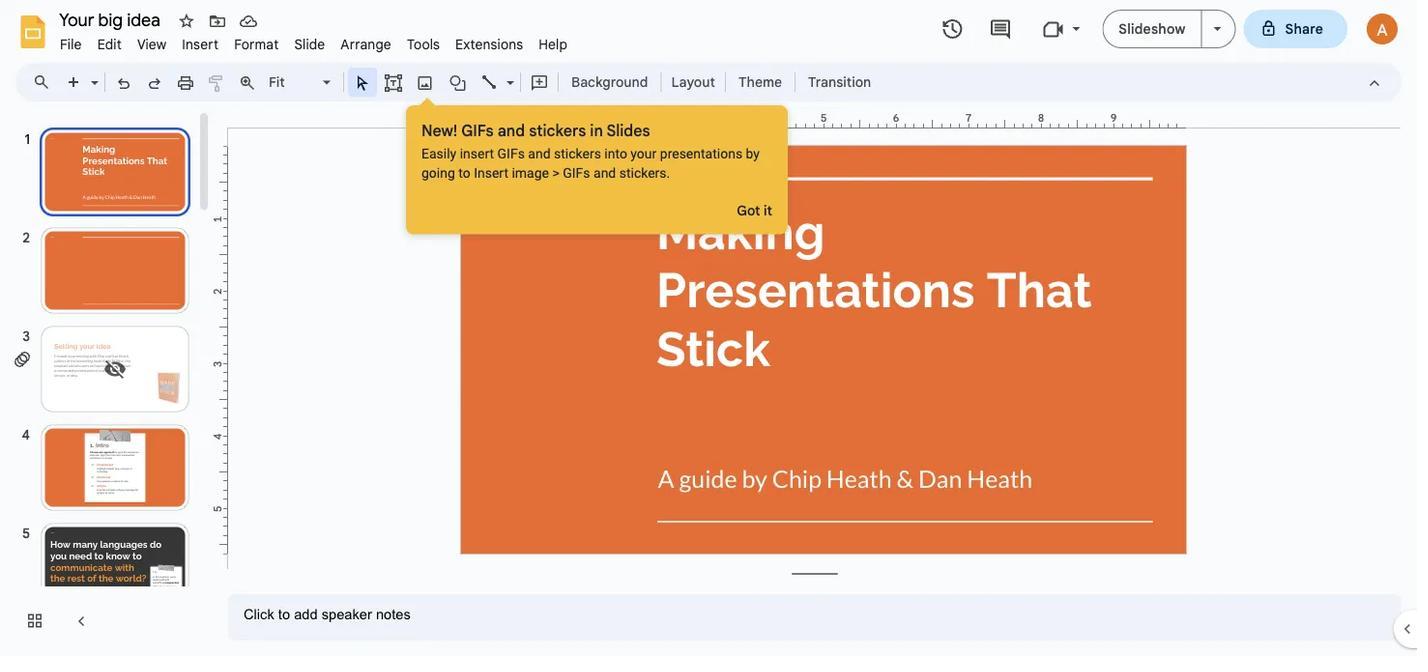 Task type: describe. For each thing, give the bounding box(es) containing it.
Zoom field
[[263, 69, 339, 97]]

file
[[60, 36, 82, 53]]

transition
[[808, 73, 871, 90]]

view menu item
[[129, 33, 174, 56]]

in
[[590, 121, 603, 140]]

got it
[[737, 202, 772, 219]]

slide menu item
[[287, 33, 333, 56]]

0 horizontal spatial gifs
[[461, 121, 494, 140]]

file menu item
[[52, 33, 90, 56]]

stickers.
[[619, 165, 670, 181]]

1 vertical spatial and
[[528, 145, 551, 161]]

background button
[[563, 68, 657, 97]]

insert menu item
[[174, 33, 226, 56]]

Rename text field
[[52, 8, 171, 31]]

extensions menu item
[[448, 33, 531, 56]]

presentation options image
[[1214, 27, 1221, 31]]

easily
[[421, 145, 456, 161]]

navigation inside new! gifs and stickers in slides application
[[0, 109, 213, 656]]

share button
[[1244, 10, 1347, 48]]

theme
[[738, 73, 782, 90]]

1 horizontal spatial gifs
[[497, 145, 525, 161]]

share
[[1285, 20, 1323, 37]]

Star checkbox
[[173, 8, 200, 35]]

got it button
[[737, 202, 772, 219]]

presentations
[[660, 145, 742, 161]]

it
[[764, 202, 772, 219]]

layout
[[671, 73, 715, 90]]

into
[[604, 145, 627, 161]]

slideshow button
[[1102, 10, 1202, 48]]

insert inside new! gifs and stickers in slides easily insert gifs and stickers into your presentations by going to insert image > gifs and stickers.
[[474, 165, 508, 181]]

slides
[[606, 121, 650, 140]]

to
[[458, 165, 470, 181]]

menu bar banner
[[0, 0, 1417, 656]]

tools menu item
[[399, 33, 448, 56]]

0 vertical spatial stickers
[[529, 121, 586, 140]]

going
[[421, 165, 455, 181]]

arrange
[[341, 36, 391, 53]]

1 vertical spatial stickers
[[554, 145, 601, 161]]

edit menu item
[[90, 33, 129, 56]]

slide
[[294, 36, 325, 53]]

format menu item
[[226, 33, 287, 56]]

shape image
[[447, 69, 469, 96]]

slideshow
[[1119, 20, 1186, 37]]



Task type: vqa. For each thing, say whether or not it's contained in the screenshot.
option group containing Simple Light
no



Task type: locate. For each thing, give the bounding box(es) containing it.
stickers
[[529, 121, 586, 140], [554, 145, 601, 161]]

insert inside menu item
[[182, 36, 219, 53]]

1 horizontal spatial and
[[528, 145, 551, 161]]

extensions
[[455, 36, 523, 53]]

0 horizontal spatial insert
[[182, 36, 219, 53]]

Menus field
[[24, 69, 67, 96]]

0 vertical spatial and
[[497, 121, 525, 140]]

new!
[[421, 121, 458, 140]]

insert down insert
[[474, 165, 508, 181]]

gifs up insert
[[461, 121, 494, 140]]

gifs up image at top
[[497, 145, 525, 161]]

Zoom text field
[[266, 69, 320, 96]]

2 horizontal spatial gifs
[[563, 165, 590, 181]]

1 horizontal spatial insert
[[474, 165, 508, 181]]

format
[[234, 36, 279, 53]]

insert
[[460, 145, 494, 161]]

edit
[[97, 36, 122, 53]]

new slide with layout image
[[86, 70, 99, 76]]

1 vertical spatial gifs
[[497, 145, 525, 161]]

new! gifs and stickers in slides dialog
[[406, 97, 788, 234]]

menu bar inside menu bar banner
[[52, 25, 575, 57]]

new! gifs and stickers in slides application
[[0, 0, 1417, 656]]

gifs
[[461, 121, 494, 140], [497, 145, 525, 161], [563, 165, 590, 181]]

navigation
[[0, 109, 213, 656]]

0 vertical spatial insert
[[182, 36, 219, 53]]

2 vertical spatial and
[[594, 165, 616, 181]]

2 vertical spatial gifs
[[563, 165, 590, 181]]

stickers up >
[[554, 145, 601, 161]]

arrange menu item
[[333, 33, 399, 56]]

2 horizontal spatial and
[[594, 165, 616, 181]]

menu bar
[[52, 25, 575, 57]]

stickers left in
[[529, 121, 586, 140]]

your
[[631, 145, 657, 161]]

by
[[746, 145, 760, 161]]

0 vertical spatial gifs
[[461, 121, 494, 140]]

new! gifs and stickers in slides easily insert gifs and stickers into your presentations by going to insert image > gifs and stickers.
[[421, 121, 760, 181]]

view
[[137, 36, 167, 53]]

help menu item
[[531, 33, 575, 56]]

insert
[[182, 36, 219, 53], [474, 165, 508, 181]]

image
[[512, 165, 549, 181]]

insert down star option
[[182, 36, 219, 53]]

help
[[539, 36, 568, 53]]

tools
[[407, 36, 440, 53]]

background
[[571, 73, 648, 90]]

menu bar containing file
[[52, 25, 575, 57]]

layout button
[[665, 68, 721, 97]]

got
[[737, 202, 760, 219]]

transition button
[[800, 68, 880, 97]]

>
[[552, 165, 559, 181]]

insert image image
[[414, 69, 436, 96]]

theme button
[[730, 68, 791, 97]]

0 horizontal spatial and
[[497, 121, 525, 140]]

1 vertical spatial insert
[[474, 165, 508, 181]]

main toolbar
[[57, 0, 881, 504]]

and
[[497, 121, 525, 140], [528, 145, 551, 161], [594, 165, 616, 181]]

gifs right >
[[563, 165, 590, 181]]



